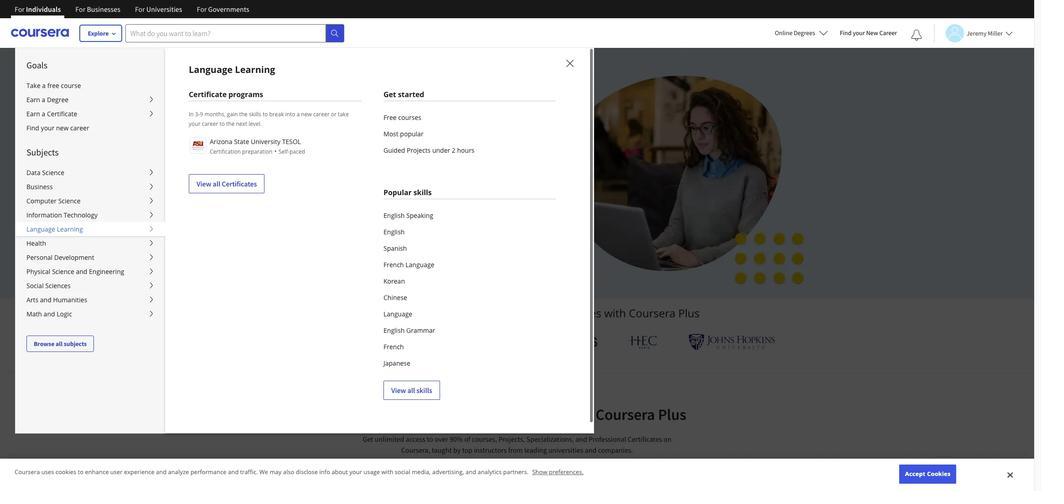 Task type: describe. For each thing, give the bounding box(es) containing it.
9
[[200, 110, 203, 118]]

90%
[[450, 435, 463, 444]]

enhance
[[85, 468, 109, 476]]

list inside language learning "menu item"
[[384, 109, 556, 159]]

data science button
[[16, 166, 165, 180]]

french language link
[[384, 257, 556, 273]]

/year with 14-day money-back guarantee
[[276, 247, 406, 256]]

certificates inside the get unlimited access to over 90% of courses, projects, specializations, and professional certificates on coursera, taught by top instructors from leading universities and companies.
[[628, 435, 662, 444]]

computer
[[26, 197, 57, 205]]

language learning inside language learning "menu item"
[[189, 63, 275, 76]]

coursera plus image
[[253, 86, 391, 99]]

language learning group
[[15, 47, 1022, 491]]

0 horizontal spatial universities
[[462, 306, 521, 321]]

get for get unlimited access to over 90% of courses, projects, specializations, and professional certificates on coursera, taught by top instructors from leading universities and companies.
[[363, 435, 373, 444]]

show notifications image
[[911, 30, 922, 41]]

and left analyze
[[156, 468, 167, 476]]

explore
[[88, 29, 109, 37]]

popular
[[384, 187, 412, 198]]

information technology button
[[16, 208, 165, 222]]

arizona state university tesol certification preparation • self-paced
[[210, 137, 305, 156]]

new inside in 3-9 months, gain the skills to break into a new career or take your career to the next level.
[[301, 110, 312, 118]]

new
[[866, 29, 878, 37]]

0 vertical spatial the
[[239, 110, 248, 118]]

universities
[[146, 5, 182, 14]]

professional
[[440, 405, 522, 424]]

for for individuals
[[15, 5, 25, 14]]

of
[[464, 435, 471, 444]]

your right about
[[349, 468, 362, 476]]

guided projects under 2 hours
[[384, 146, 475, 155]]

0 horizontal spatial the
[[226, 120, 235, 128]]

7,000+
[[346, 128, 377, 141]]

health button
[[16, 236, 165, 250]]

and left professional
[[576, 435, 587, 444]]

in inside unlimited access to 7,000+ world-class courses, hands-on projects, and job-ready certificate programs—all included in your subscription
[[523, 144, 532, 158]]

jeremy miller button
[[934, 24, 1013, 42]]

your left new
[[853, 29, 865, 37]]

degrees
[[794, 29, 815, 37]]

accept cookies button
[[900, 465, 957, 484]]

english for english grammar
[[384, 326, 405, 335]]

arts
[[26, 296, 38, 304]]

french language
[[384, 260, 434, 269]]

break
[[269, 110, 284, 118]]

your down view all skills link
[[407, 405, 437, 424]]

What do you want to learn? text field
[[125, 24, 326, 42]]

browse all subjects
[[34, 340, 87, 348]]

and inside unlimited access to 7,000+ world-class courses, hands-on projects, and job-ready certificate programs—all included in your subscription
[[295, 144, 313, 158]]

into
[[285, 110, 295, 118]]

computer science
[[26, 197, 81, 205]]

unlimited
[[375, 435, 404, 444]]

on inside unlimited access to 7,000+ world-class courses, hands-on projects, and job-ready certificate programs—all included in your subscription
[[508, 128, 521, 141]]

partnername logo image
[[190, 137, 206, 154]]

0 vertical spatial plus
[[679, 306, 700, 321]]

•
[[274, 147, 277, 156]]

online
[[775, 29, 793, 37]]

for for universities
[[135, 5, 145, 14]]

2
[[452, 146, 456, 155]]

0 vertical spatial coursera
[[629, 306, 676, 321]]

view for view all skills
[[391, 386, 406, 395]]

next
[[236, 120, 247, 128]]

physical
[[26, 267, 50, 276]]

class
[[410, 128, 432, 141]]

guided
[[384, 146, 405, 155]]

projects
[[407, 146, 431, 155]]

certificate
[[363, 144, 409, 158]]

language learning menu item
[[165, 47, 1022, 491]]

english for english
[[384, 228, 405, 236]]

science for computer
[[58, 197, 81, 205]]

cookies
[[927, 470, 951, 478]]

subscription
[[277, 160, 334, 174]]

about
[[332, 468, 348, 476]]

coursera uses cookies to enhance user experience and analyze performance and traffic. we may also disclose info about your usage with social media, advertising, and analytics partners. show preferences.
[[15, 468, 584, 476]]

guided projects under 2 hours link
[[384, 142, 556, 159]]

view all skills link
[[384, 381, 440, 400]]

certificate programs
[[189, 89, 263, 99]]

with inside /year with 14-day money-back guarantee button
[[294, 247, 309, 256]]

free
[[47, 81, 59, 90]]

2 horizontal spatial career
[[313, 110, 330, 118]]

for for businesses
[[75, 5, 85, 14]]

browse
[[34, 340, 54, 348]]

with left social
[[382, 468, 393, 476]]

career inside explore menu element
[[70, 124, 89, 132]]

certification
[[210, 148, 241, 156]]

find for find your new career
[[26, 124, 39, 132]]

taught
[[432, 446, 452, 455]]

a inside in 3-9 months, gain the skills to break into a new career or take your career to the next level.
[[297, 110, 300, 118]]

science for data
[[42, 168, 64, 177]]

math and logic
[[26, 310, 72, 318]]

tesol
[[282, 137, 301, 146]]

data science
[[26, 168, 64, 177]]

business
[[26, 182, 53, 191]]

and left traffic.
[[228, 468, 239, 476]]

language link
[[384, 306, 556, 322]]

grammar
[[406, 326, 435, 335]]

under
[[432, 146, 450, 155]]

for for governments
[[197, 5, 207, 14]]

new inside explore menu element
[[56, 124, 69, 132]]

information technology
[[26, 211, 98, 219]]

performance
[[191, 468, 227, 476]]

jeremy miller
[[967, 29, 1003, 37]]

gain
[[227, 110, 238, 118]]

a for degree
[[42, 95, 45, 104]]

jeremy
[[967, 29, 987, 37]]

physical science and engineering button
[[16, 265, 165, 279]]

user
[[110, 468, 123, 476]]

professional
[[589, 435, 626, 444]]

also
[[283, 468, 294, 476]]

unlimited
[[253, 128, 298, 141]]

2 vertical spatial coursera
[[15, 468, 40, 476]]

explore menu element
[[16, 48, 165, 352]]

companies
[[546, 306, 601, 321]]

1 horizontal spatial career
[[202, 120, 218, 128]]

self-
[[279, 148, 290, 156]]

language inside dropdown button
[[26, 225, 55, 234]]

day
[[320, 247, 331, 256]]

view all certificates list
[[189, 136, 362, 193]]

0 vertical spatial leading
[[422, 306, 459, 321]]

governments
[[208, 5, 249, 14]]

spanish link
[[384, 240, 556, 257]]

ready
[[334, 144, 360, 158]]

view all certificates
[[197, 179, 257, 188]]

1 vertical spatial plus
[[658, 405, 687, 424]]

coursera image
[[11, 26, 69, 40]]

/year
[[276, 247, 293, 256]]

goals
[[26, 59, 47, 71]]

english grammar
[[384, 326, 435, 335]]

johns hopkins university image
[[689, 334, 775, 351]]

university
[[251, 137, 281, 146]]

months,
[[205, 110, 226, 118]]

language up certificate programs
[[189, 63, 233, 76]]

analytics
[[478, 468, 502, 476]]

your inside explore menu element
[[41, 124, 54, 132]]

to inside the get unlimited access to over 90% of courses, projects, specializations, and professional certificates on coursera, taught by top instructors from leading universities and companies.
[[427, 435, 433, 444]]

speaking
[[406, 211, 433, 220]]

275+
[[394, 306, 419, 321]]

browse all subjects button
[[26, 336, 94, 352]]

explore button
[[80, 25, 122, 42]]

most
[[384, 130, 399, 138]]

japanese link
[[384, 355, 556, 372]]



Task type: vqa. For each thing, say whether or not it's contained in the screenshot.
the Development
yes



Task type: locate. For each thing, give the bounding box(es) containing it.
by
[[453, 446, 461, 455]]

to up ready
[[334, 128, 344, 141]]

2 for from the left
[[75, 5, 85, 14]]

accept cookies
[[905, 470, 951, 478]]

close image
[[564, 57, 576, 69], [564, 57, 576, 69], [564, 57, 576, 69], [564, 57, 576, 69], [564, 57, 576, 69]]

0 horizontal spatial on
[[508, 128, 521, 141]]

find inside explore menu element
[[26, 124, 39, 132]]

2 vertical spatial all
[[408, 386, 415, 395]]

1 horizontal spatial in
[[523, 144, 532, 158]]

disclose
[[296, 468, 318, 476]]

cookies
[[56, 468, 76, 476]]

language learning up certificate programs
[[189, 63, 275, 76]]

career down "months,"
[[202, 120, 218, 128]]

0 vertical spatial universities
[[462, 306, 521, 321]]

french for french language
[[384, 260, 404, 269]]

to
[[263, 110, 268, 118], [220, 120, 225, 128], [334, 128, 344, 141], [427, 435, 433, 444], [78, 468, 84, 476]]

analyze
[[168, 468, 189, 476]]

accept
[[905, 470, 926, 478]]

access
[[301, 128, 331, 141], [406, 435, 426, 444]]

1 vertical spatial on
[[664, 435, 672, 444]]

learning up programs at top
[[235, 63, 275, 76]]

1 vertical spatial leading
[[524, 446, 547, 455]]

0 vertical spatial in
[[523, 144, 532, 158]]

on inside the get unlimited access to over 90% of courses, projects, specializations, and professional certificates on coursera, taught by top instructors from leading universities and companies.
[[664, 435, 672, 444]]

science inside dropdown button
[[42, 168, 64, 177]]

from down projects,
[[508, 446, 523, 455]]

1 vertical spatial get
[[363, 435, 373, 444]]

and left 'logic'
[[44, 310, 55, 318]]

leading down specializations,
[[524, 446, 547, 455]]

your inside unlimited access to 7,000+ world-class courses, hands-on projects, and job-ready certificate programs—all included in your subscription
[[253, 160, 274, 174]]

certificates inside view all certificates link
[[222, 179, 257, 188]]

1 vertical spatial access
[[406, 435, 426, 444]]

0 vertical spatial access
[[301, 128, 331, 141]]

english down 275+
[[384, 326, 405, 335]]

science up business
[[42, 168, 64, 177]]

help center image
[[1011, 468, 1022, 478]]

language learning button
[[16, 222, 165, 236]]

0 horizontal spatial view
[[197, 179, 211, 188]]

projects,
[[253, 144, 293, 158]]

0 horizontal spatial in
[[391, 405, 404, 424]]

english grammar link
[[384, 322, 556, 339]]

take a free course
[[26, 81, 81, 90]]

None search field
[[125, 24, 344, 42]]

find your new career
[[26, 124, 89, 132]]

with right the goals
[[563, 405, 593, 424]]

skills inside in 3-9 months, gain the skills to break into a new career or take your career to the next level.
[[249, 110, 261, 118]]

career down earn a certificate popup button
[[70, 124, 89, 132]]

earn
[[26, 95, 40, 104], [26, 109, 40, 118]]

most popular link
[[384, 126, 556, 142]]

0 horizontal spatial new
[[56, 124, 69, 132]]

find down earn a certificate
[[26, 124, 39, 132]]

universities down specializations,
[[548, 446, 584, 455]]

from inside the get unlimited access to over 90% of courses, projects, specializations, and professional certificates on coursera, taught by top instructors from leading universities and companies.
[[508, 446, 523, 455]]

social
[[26, 281, 44, 290]]

0 vertical spatial find
[[840, 29, 852, 37]]

get
[[384, 89, 396, 99], [363, 435, 373, 444]]

math
[[26, 310, 42, 318]]

courses, up 'instructors'
[[472, 435, 497, 444]]

0 vertical spatial new
[[301, 110, 312, 118]]

duke university image
[[360, 334, 402, 348]]

your inside in 3-9 months, gain the skills to break into a new career or take your career to the next level.
[[189, 120, 201, 128]]

2 horizontal spatial all
[[408, 386, 415, 395]]

new down earn a certificate
[[56, 124, 69, 132]]

included
[[481, 144, 521, 158]]

specializations,
[[527, 435, 574, 444]]

from
[[367, 306, 392, 321], [508, 446, 523, 455]]

0 vertical spatial skills
[[249, 110, 261, 118]]

0 horizontal spatial learning
[[57, 225, 83, 234]]

0 horizontal spatial get
[[363, 435, 373, 444]]

1 horizontal spatial the
[[239, 110, 248, 118]]

universities inside the get unlimited access to over 90% of courses, projects, specializations, and professional certificates on coursera, taught by top instructors from leading universities and companies.
[[548, 446, 584, 455]]

earn a degree button
[[16, 93, 165, 107]]

computer science button
[[16, 194, 165, 208]]

for left governments
[[197, 5, 207, 14]]

the down gain
[[226, 120, 235, 128]]

leading inside the get unlimited access to over 90% of courses, projects, specializations, and professional certificates on coursera, taught by top instructors from leading universities and companies.
[[524, 446, 547, 455]]

degree
[[47, 95, 68, 104]]

1 vertical spatial french
[[384, 343, 404, 351]]

advertising,
[[432, 468, 464, 476]]

for left universities
[[135, 5, 145, 14]]

online degrees
[[775, 29, 815, 37]]

science for physical
[[52, 267, 74, 276]]

a inside popup button
[[42, 109, 45, 118]]

and up subscription
[[295, 144, 313, 158]]

0 vertical spatial on
[[508, 128, 521, 141]]

0 horizontal spatial career
[[70, 124, 89, 132]]

certificates up the companies.
[[628, 435, 662, 444]]

miller
[[988, 29, 1003, 37]]

the
[[239, 110, 248, 118], [226, 120, 235, 128]]

usage
[[364, 468, 380, 476]]

coursera up professional
[[596, 405, 655, 424]]

language learning
[[189, 63, 275, 76], [26, 225, 83, 234]]

arizona
[[210, 137, 232, 146]]

1 vertical spatial english
[[384, 228, 405, 236]]

2 vertical spatial skills
[[417, 386, 432, 395]]

0 vertical spatial learning
[[235, 63, 275, 76]]

0 horizontal spatial find
[[26, 124, 39, 132]]

data
[[26, 168, 40, 177]]

career
[[313, 110, 330, 118], [202, 120, 218, 128], [70, 124, 89, 132]]

banner navigation
[[7, 0, 257, 25]]

2 vertical spatial science
[[52, 267, 74, 276]]

physical science and engineering
[[26, 267, 124, 276]]

uses
[[41, 468, 54, 476]]

earn for earn a certificate
[[26, 109, 40, 118]]

earn for earn a degree
[[26, 95, 40, 104]]

1 vertical spatial all
[[56, 340, 63, 348]]

1 vertical spatial certificates
[[628, 435, 662, 444]]

all right browse
[[56, 340, 63, 348]]

and left the analytics
[[466, 468, 476, 476]]

in right included
[[523, 144, 532, 158]]

0 vertical spatial certificate
[[189, 89, 227, 99]]

2 english from the top
[[384, 228, 405, 236]]

1 horizontal spatial language learning
[[189, 63, 275, 76]]

french down guarantee
[[384, 260, 404, 269]]

and down professional
[[585, 446, 597, 455]]

all for skills
[[408, 386, 415, 395]]

1 vertical spatial skills
[[414, 187, 432, 198]]

to inside unlimited access to 7,000+ world-class courses, hands-on projects, and job-ready certificate programs—all included in your subscription
[[334, 128, 344, 141]]

a right 'into'
[[297, 110, 300, 118]]

0 horizontal spatial from
[[367, 306, 392, 321]]

0 vertical spatial all
[[213, 179, 220, 188]]

access inside the get unlimited access to over 90% of courses, projects, specializations, and professional certificates on coursera, taught by top instructors from leading universities and companies.
[[406, 435, 426, 444]]

0 vertical spatial certificates
[[222, 179, 257, 188]]

learning
[[235, 63, 275, 76], [57, 225, 83, 234]]

we
[[259, 468, 268, 476]]

take a free course link
[[16, 78, 165, 93]]

earn down take
[[26, 95, 40, 104]]

1 vertical spatial coursera
[[596, 405, 655, 424]]

access inside unlimited access to 7,000+ world-class courses, hands-on projects, and job-ready certificate programs—all included in your subscription
[[301, 128, 331, 141]]

in up unlimited
[[391, 405, 404, 424]]

2 earn from the top
[[26, 109, 40, 118]]

preferences.
[[549, 468, 584, 476]]

with left 14-
[[294, 247, 309, 256]]

universities up english grammar link
[[462, 306, 521, 321]]

from down chinese
[[367, 306, 392, 321]]

1 vertical spatial from
[[508, 446, 523, 455]]

career left or
[[313, 110, 330, 118]]

0 horizontal spatial all
[[56, 340, 63, 348]]

english for english speaking
[[384, 211, 405, 220]]

programs—all
[[412, 144, 478, 158]]

0 horizontal spatial certificate
[[47, 109, 77, 118]]

/year with 14-day money-back guarantee button
[[253, 246, 406, 256]]

business button
[[16, 180, 165, 194]]

science up information technology
[[58, 197, 81, 205]]

courses, inside unlimited access to 7,000+ world-class courses, hands-on projects, and job-ready certificate programs—all included in your subscription
[[435, 128, 474, 141]]

in
[[523, 144, 532, 158], [391, 405, 404, 424]]

a left free
[[42, 81, 46, 90]]

engineering
[[89, 267, 124, 276]]

3 for from the left
[[135, 5, 145, 14]]

view all skills list
[[384, 208, 556, 400]]

access up coursera,
[[406, 435, 426, 444]]

a left the degree
[[42, 95, 45, 104]]

get for get started
[[384, 89, 396, 99]]

certificate up find your new career
[[47, 109, 77, 118]]

certificates down certification
[[222, 179, 257, 188]]

a for free
[[42, 81, 46, 90]]

3-
[[195, 110, 200, 118]]

programs
[[229, 89, 263, 99]]

a inside "link"
[[42, 81, 46, 90]]

career
[[880, 29, 897, 37]]

certificate inside earn a certificate popup button
[[47, 109, 77, 118]]

view all skills
[[391, 386, 432, 395]]

get left unlimited
[[363, 435, 373, 444]]

all inside button
[[56, 340, 63, 348]]

1 horizontal spatial view
[[391, 386, 406, 395]]

0 vertical spatial language learning
[[189, 63, 275, 76]]

and down the development
[[76, 267, 87, 276]]

arts and humanities
[[26, 296, 87, 304]]

get inside the get unlimited access to over 90% of courses, projects, specializations, and professional certificates on coursera, taught by top instructors from leading universities and companies.
[[363, 435, 373, 444]]

1 vertical spatial certificate
[[47, 109, 77, 118]]

find for find your new career
[[840, 29, 852, 37]]

courses, up the '2'
[[435, 128, 474, 141]]

and inside dropdown button
[[76, 267, 87, 276]]

english up spanish
[[384, 228, 405, 236]]

to left "over"
[[427, 435, 433, 444]]

earn inside popup button
[[26, 109, 40, 118]]

1 vertical spatial science
[[58, 197, 81, 205]]

learning inside dropdown button
[[57, 225, 83, 234]]

0 horizontal spatial access
[[301, 128, 331, 141]]

3 english from the top
[[384, 326, 405, 335]]

1 horizontal spatial from
[[508, 446, 523, 455]]

1 horizontal spatial certificate
[[189, 89, 227, 99]]

2 french from the top
[[384, 343, 404, 351]]

sas image
[[563, 335, 598, 350]]

get left the started at top left
[[384, 89, 396, 99]]

in
[[189, 110, 194, 118]]

all down japanese
[[408, 386, 415, 395]]

courses
[[398, 113, 421, 122]]

1 vertical spatial the
[[226, 120, 235, 128]]

coursera up hec paris image
[[629, 306, 676, 321]]

earn inside dropdown button
[[26, 95, 40, 104]]

1 horizontal spatial find
[[840, 29, 852, 37]]

preparation
[[242, 148, 273, 156]]

online degrees button
[[768, 23, 835, 43]]

1 horizontal spatial certificates
[[628, 435, 662, 444]]

list
[[384, 109, 556, 159]]

view down japanese
[[391, 386, 406, 395]]

with right companies at the bottom
[[604, 306, 626, 321]]

the up 'next'
[[239, 110, 248, 118]]

arts and humanities button
[[16, 293, 165, 307]]

to right cookies
[[78, 468, 84, 476]]

french for french
[[384, 343, 404, 351]]

for universities
[[135, 5, 182, 14]]

language down chinese
[[384, 310, 412, 318]]

with
[[294, 247, 309, 256], [604, 306, 626, 321], [563, 405, 593, 424], [382, 468, 393, 476]]

view for view all certificates
[[197, 179, 211, 188]]

learning inside "menu item"
[[235, 63, 275, 76]]

view down certification
[[197, 179, 211, 188]]

started
[[398, 89, 424, 99]]

level.
[[249, 120, 262, 128]]

learning down information technology
[[57, 225, 83, 234]]

1 french from the top
[[384, 260, 404, 269]]

1 horizontal spatial get
[[384, 89, 396, 99]]

language down spanish
[[406, 260, 434, 269]]

list containing free courses
[[384, 109, 556, 159]]

all for subjects
[[56, 340, 63, 348]]

find left new
[[840, 29, 852, 37]]

language learning down information technology
[[26, 225, 83, 234]]

access up job-
[[301, 128, 331, 141]]

language learning inside language learning dropdown button
[[26, 225, 83, 234]]

1 horizontal spatial new
[[301, 110, 312, 118]]

leading up the grammar
[[422, 306, 459, 321]]

english speaking
[[384, 211, 433, 220]]

invest in your professional goals with coursera plus
[[348, 405, 687, 424]]

1 horizontal spatial learning
[[235, 63, 275, 76]]

spanish
[[384, 244, 407, 253]]

0 horizontal spatial leading
[[422, 306, 459, 321]]

and inside popup button
[[40, 296, 51, 304]]

sciences
[[45, 281, 71, 290]]

1 vertical spatial earn
[[26, 109, 40, 118]]

japanese
[[384, 359, 410, 368]]

certificate inside language learning "menu item"
[[189, 89, 227, 99]]

0 vertical spatial english
[[384, 211, 405, 220]]

logic
[[57, 310, 72, 318]]

for left "individuals"
[[15, 5, 25, 14]]

to down "months,"
[[220, 120, 225, 128]]

1 english from the top
[[384, 211, 405, 220]]

traffic.
[[240, 468, 258, 476]]

1 vertical spatial universities
[[548, 446, 584, 455]]

0 vertical spatial get
[[384, 89, 396, 99]]

1 vertical spatial view
[[391, 386, 406, 395]]

skills inside list
[[417, 386, 432, 395]]

1 horizontal spatial universities
[[548, 446, 584, 455]]

french up japanese
[[384, 343, 404, 351]]

0 vertical spatial earn
[[26, 95, 40, 104]]

a inside dropdown button
[[42, 95, 45, 104]]

your down earn a certificate
[[41, 124, 54, 132]]

all down certification
[[213, 179, 220, 188]]

0 vertical spatial science
[[42, 168, 64, 177]]

1 horizontal spatial on
[[664, 435, 672, 444]]

english down popular
[[384, 211, 405, 220]]

1 horizontal spatial leading
[[524, 446, 547, 455]]

1 vertical spatial courses,
[[472, 435, 497, 444]]

courses, inside the get unlimited access to over 90% of courses, projects, specializations, and professional certificates on coursera, taught by top instructors from leading universities and companies.
[[472, 435, 497, 444]]

hec paris image
[[627, 333, 659, 352]]

a for certificate
[[42, 109, 45, 118]]

1 for from the left
[[15, 5, 25, 14]]

certificate up 9
[[189, 89, 227, 99]]

0 vertical spatial from
[[367, 306, 392, 321]]

earn down 'earn a degree'
[[26, 109, 40, 118]]

0 vertical spatial french
[[384, 260, 404, 269]]

2 vertical spatial english
[[384, 326, 405, 335]]

1 horizontal spatial access
[[406, 435, 426, 444]]

chinese
[[384, 293, 407, 302]]

and left companies at the bottom
[[523, 306, 543, 321]]

coursera left uses
[[15, 468, 40, 476]]

information
[[26, 211, 62, 219]]

language
[[189, 63, 233, 76], [26, 225, 55, 234], [406, 260, 434, 269], [384, 310, 412, 318]]

subjects
[[64, 340, 87, 348]]

all for certificates
[[213, 179, 220, 188]]

0 vertical spatial courses,
[[435, 128, 474, 141]]

1 vertical spatial new
[[56, 124, 69, 132]]

1 horizontal spatial all
[[213, 179, 220, 188]]

get inside language learning "menu item"
[[384, 89, 396, 99]]

to left break
[[263, 110, 268, 118]]

your down preparation
[[253, 160, 274, 174]]

a down 'earn a degree'
[[42, 109, 45, 118]]

for left businesses at the top left
[[75, 5, 85, 14]]

0 horizontal spatial certificates
[[222, 179, 257, 188]]

1 earn from the top
[[26, 95, 40, 104]]

close image
[[564, 57, 576, 69], [564, 57, 576, 69]]

1 vertical spatial find
[[26, 124, 39, 132]]

science down personal development
[[52, 267, 74, 276]]

find your new career link
[[835, 27, 902, 39]]

language down the information
[[26, 225, 55, 234]]

1 vertical spatial language learning
[[26, 225, 83, 234]]

1 vertical spatial in
[[391, 405, 404, 424]]

0 vertical spatial view
[[197, 179, 211, 188]]

1 vertical spatial learning
[[57, 225, 83, 234]]

new right 'into'
[[301, 110, 312, 118]]

earn a degree
[[26, 95, 68, 104]]

and right arts in the left of the page
[[40, 296, 51, 304]]

your down 3-
[[189, 120, 201, 128]]

french
[[384, 260, 404, 269], [384, 343, 404, 351]]

and inside 'dropdown button'
[[44, 310, 55, 318]]

0 horizontal spatial language learning
[[26, 225, 83, 234]]

4 for from the left
[[197, 5, 207, 14]]

invest
[[348, 405, 388, 424]]



